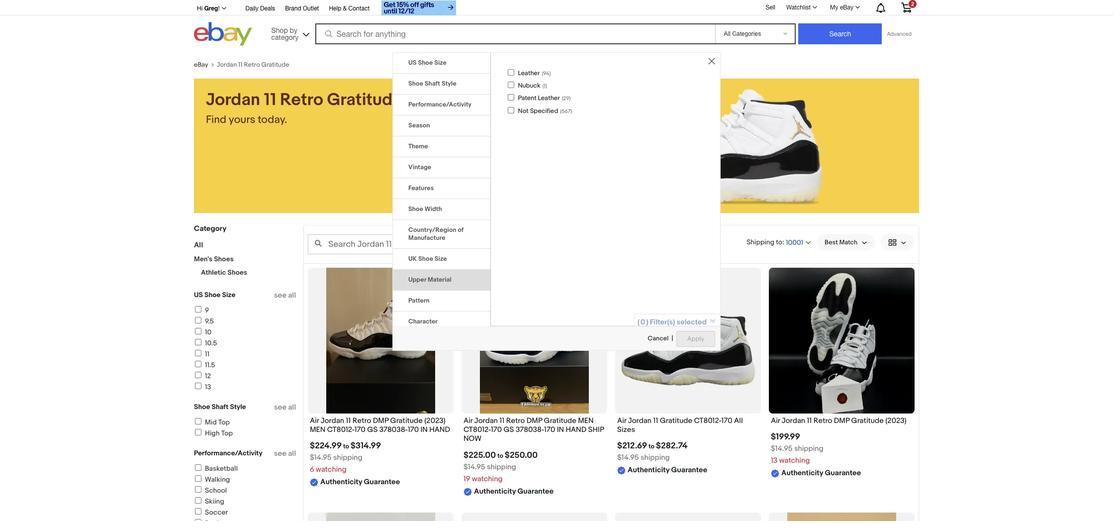 Task type: describe. For each thing, give the bounding box(es) containing it.
nubuck
[[518, 82, 541, 90]]

of
[[458, 226, 464, 234]]

Basketball checkbox
[[195, 464, 202, 471]]

in inside air jordan 11 retro dmp gratitude men ct8012-170 gs 378038-170 in hand ship now
[[557, 425, 564, 435]]

378038- inside air jordan 11 retro dmp gratitude (2023) men ct8012-170 gs 378038-170 in hand
[[380, 425, 408, 435]]

men's
[[194, 255, 213, 263]]

air jordan 11 gratitude ct8012-170  all sizes
[[618, 416, 743, 435]]

category
[[194, 224, 227, 233]]

378038- inside air jordan 11 retro dmp gratitude men ct8012-170 gs 378038-170 in hand ship now
[[516, 425, 545, 435]]

School checkbox
[[195, 486, 202, 493]]

) inside nubuck ( 1 )
[[546, 83, 547, 89]]

sell
[[766, 4, 776, 11]]

my ebay
[[831, 4, 854, 11]]

contact
[[349, 5, 370, 12]]

air jordan 11 gratitude ct8012-170  all sizes link
[[618, 416, 759, 437]]

guarantee for $250.00
[[518, 487, 554, 496]]

top for high top
[[221, 429, 233, 437]]

country/region
[[409, 226, 457, 234]]

$199.99
[[771, 432, 801, 442]]

air jordan 11 gratitude ct8012-170  all sizes image
[[616, 284, 761, 397]]

sizes
[[618, 425, 636, 435]]

jordan for $224.99
[[321, 416, 344, 426]]

0 horizontal spatial ebay
[[194, 61, 208, 69]]

mid top
[[205, 418, 230, 427]]

see for style
[[274, 403, 287, 412]]

$14.95 for $314.99
[[310, 453, 332, 463]]

High Top checkbox
[[195, 429, 202, 435]]

12 link
[[194, 372, 211, 380]]

jordan inside jordan 11 retro gratitude find yours today.
[[206, 90, 260, 110]]

Apply submit
[[677, 331, 716, 347]]

daily deals link
[[246, 3, 275, 14]]

get an extra 15% off image
[[382, 0, 456, 15]]

retro right ebay link at left
[[244, 61, 260, 69]]

school
[[205, 486, 227, 495]]

gratitude inside jordan 11 retro gratitude find yours today.
[[327, 90, 402, 110]]

3 see all button from the top
[[274, 449, 296, 458]]

watchlist link
[[781, 1, 822, 13]]

air jordan 11 retro dmp gratitude men ct8012-170 gs 378038-170 in hand ship now link
[[464, 416, 606, 446]]

0 horizontal spatial shoe shaft style
[[194, 403, 246, 411]]

10.5 checkbox
[[195, 339, 202, 345]]

walking
[[205, 475, 230, 484]]

not specified ( 567 )
[[518, 107, 572, 115]]

men inside air jordan 11 retro dmp gratitude (2023) men ct8012-170 gs 378038-170 in hand
[[310, 425, 326, 435]]

shipping for $250.00
[[487, 462, 516, 472]]

13 inside $199.99 $14.95 shipping 13 watching
[[771, 456, 778, 465]]

94
[[544, 70, 550, 76]]

patent leather ( 29 )
[[518, 94, 571, 102]]

11 inside "air jordan 11 gratitude ct8012-170  all sizes"
[[654, 416, 659, 426]]

daily
[[246, 5, 259, 12]]

) inside the not specified ( 567 )
[[571, 108, 572, 114]]

11 link
[[194, 350, 210, 358]]

help & contact link
[[329, 3, 370, 14]]

ship
[[589, 425, 604, 435]]

my ebay link
[[825, 1, 865, 13]]

ebay link
[[194, 61, 217, 69]]

all for style
[[288, 403, 296, 412]]

9.5
[[205, 317, 214, 325]]

see for size
[[274, 291, 287, 300]]

shipping for $314.99
[[333, 453, 363, 463]]

size 12 - jordan 11 retro mid defining moments image
[[326, 513, 436, 521]]

jordan for $212.69
[[628, 416, 652, 426]]

11.5
[[205, 361, 215, 369]]

3 see from the top
[[274, 449, 287, 458]]

9.5 link
[[194, 317, 214, 325]]

$199.99 $14.95 shipping 13 watching
[[771, 432, 824, 465]]

ct8012- inside air jordan 11 retro dmp gratitude (2023) men ct8012-170 gs 378038-170 in hand
[[327, 425, 355, 435]]

13 link
[[194, 383, 211, 391]]

19
[[464, 474, 471, 484]]

( inside nubuck ( 1 )
[[543, 83, 544, 89]]

brand outlet link
[[285, 3, 319, 14]]

0 vertical spatial leather
[[518, 69, 540, 77]]

Skiing checkbox
[[195, 497, 202, 504]]

0 horizontal spatial performance/activity
[[194, 449, 263, 457]]

in inside air jordan 11 retro dmp gratitude (2023) men ct8012-170 gs 378038-170 in hand
[[421, 425, 428, 435]]

1 horizontal spatial shoe shaft style
[[409, 79, 457, 87]]

watching for $250.00
[[472, 474, 503, 484]]

shoe width
[[409, 205, 442, 213]]

features
[[409, 184, 434, 192]]

$14.95 inside $199.99 $14.95 shipping 13 watching
[[771, 444, 793, 453]]

2 vertical spatial size
[[222, 291, 236, 299]]

0 horizontal spatial 13
[[205, 383, 211, 391]]

$314.99
[[351, 441, 381, 451]]

9
[[205, 306, 209, 315]]

high top link
[[194, 429, 233, 437]]

pattern
[[409, 296, 430, 304]]

1 vertical spatial us
[[194, 291, 203, 299]]

leather ( 94 )
[[518, 69, 551, 77]]

11 inside jordan 11 retro gratitude find yours today.
[[264, 90, 276, 110]]

see all button for size
[[274, 291, 296, 300]]

0 horizontal spatial style
[[230, 403, 246, 411]]

12
[[205, 372, 211, 380]]

12 checkbox
[[195, 372, 202, 378]]

air for $212.69
[[618, 416, 627, 426]]

authenticity guarantee for $314.99
[[321, 477, 400, 487]]

guarantee down $282.74
[[672, 466, 708, 475]]

ct8012- inside air jordan 11 retro dmp gratitude men ct8012-170 gs 378038-170 in hand ship now
[[464, 425, 491, 435]]

$282.74
[[656, 441, 688, 451]]

authenticity for $314.99
[[321, 477, 362, 487]]

$224.99 to $314.99 $14.95 shipping 6 watching
[[310, 441, 381, 474]]

retro for $199.99
[[814, 416, 833, 426]]

29
[[564, 95, 570, 102]]

specified
[[530, 107, 559, 115]]

air jordan 11 retro dmp gratitude (2023) men ct8012-170 gs 378038-170 in hand
[[310, 416, 450, 435]]

shipping inside $199.99 $14.95 shipping 13 watching
[[795, 444, 824, 453]]

( inside leather ( 94 )
[[542, 70, 544, 76]]

10.5 link
[[194, 339, 217, 347]]

season
[[409, 121, 430, 129]]

Walking checkbox
[[195, 475, 202, 482]]

authenticity for $250.00
[[474, 487, 516, 496]]

1 horizontal spatial style
[[442, 79, 457, 87]]

watchlist
[[787, 4, 811, 11]]

all link
[[194, 240, 203, 250]]

1 horizontal spatial performance/activity
[[409, 100, 472, 108]]

1 vertical spatial size
[[435, 255, 447, 263]]

not
[[518, 107, 529, 115]]

sell link
[[762, 4, 780, 11]]

air jordan 11 retro dmp gratitude (2023) men ct8012-170 gs 378038-170 in hand link
[[310, 416, 452, 437]]

uk shoe size
[[409, 255, 447, 263]]

men inside air jordan 11 retro dmp gratitude men ct8012-170 gs 378038-170 in hand ship now
[[578, 416, 594, 426]]

3 see all from the top
[[274, 449, 296, 458]]

$224.99
[[310, 441, 342, 451]]

170 inside "air jordan 11 gratitude ct8012-170  all sizes"
[[722, 416, 733, 426]]

0 vertical spatial size
[[435, 59, 447, 67]]

high
[[205, 429, 220, 437]]

patent
[[518, 94, 537, 102]]

basketball
[[205, 464, 238, 473]]

) inside leather ( 94 )
[[550, 70, 551, 76]]

today.
[[258, 113, 287, 126]]

school link
[[194, 486, 227, 495]]

to for $225.00
[[498, 452, 504, 460]]

11.5 link
[[194, 361, 215, 369]]

dmp for $314.99
[[373, 416, 389, 426]]

us shoe size inside tab list
[[409, 59, 447, 67]]



Task type: locate. For each thing, give the bounding box(es) containing it.
shaft
[[425, 79, 440, 87], [212, 403, 229, 411]]

gs inside air jordan 11 retro dmp gratitude (2023) men ct8012-170 gs 378038-170 in hand
[[367, 425, 378, 435]]

1 horizontal spatial shaft
[[425, 79, 440, 87]]

authenticity guarantee down $225.00 to $250.00 $14.95 shipping 19 watching
[[474, 487, 554, 496]]

0 horizontal spatial ct8012-
[[327, 425, 355, 435]]

material
[[428, 276, 452, 284]]

None checkbox
[[508, 69, 515, 75], [508, 82, 515, 88], [508, 107, 515, 113], [508, 69, 515, 75], [508, 82, 515, 88], [508, 107, 515, 113]]

9.5 checkbox
[[195, 317, 202, 323]]

13 checkbox
[[195, 383, 202, 389]]

authenticity down $225.00 to $250.00 $14.95 shipping 19 watching
[[474, 487, 516, 496]]

authenticity guarantee down $212.69 to $282.74 $14.95 shipping
[[628, 466, 708, 475]]

$14.95 down $224.99
[[310, 453, 332, 463]]

account navigation
[[194, 0, 920, 17]]

men up $224.99
[[310, 425, 326, 435]]

authenticity guarantee
[[628, 466, 708, 475], [782, 468, 862, 478], [321, 477, 400, 487], [474, 487, 554, 496]]

guarantee up size 12 - jordan 11 retro mid defining moments image at the left of page
[[364, 477, 400, 487]]

1 see all button from the top
[[274, 291, 296, 300]]

gratitude inside air jordan 11 retro dmp gratitude (2023) men ct8012-170 gs 378038-170 in hand
[[390, 416, 423, 426]]

2 all from the top
[[288, 403, 296, 412]]

2 vertical spatial all
[[288, 449, 296, 458]]

men left sizes
[[578, 416, 594, 426]]

retro inside air jordan 11 retro dmp gratitude men ct8012-170 gs 378038-170 in hand ship now
[[507, 416, 525, 426]]

2 see from the top
[[274, 403, 287, 412]]

0 horizontal spatial shaft
[[212, 403, 229, 411]]

top up high top
[[218, 418, 230, 427]]

retro up $199.99 $14.95 shipping 13 watching
[[814, 416, 833, 426]]

$14.95 inside $224.99 to $314.99 $14.95 shipping 6 watching
[[310, 453, 332, 463]]

banner containing sell
[[194, 0, 920, 48]]

dmp for $250.00
[[527, 416, 543, 426]]

2 see all from the top
[[274, 403, 296, 412]]

ebay
[[841, 4, 854, 11], [194, 61, 208, 69]]

2 vertical spatial see all
[[274, 449, 296, 458]]

retro for $224.99
[[353, 416, 371, 426]]

size
[[435, 59, 447, 67], [435, 255, 447, 263], [222, 291, 236, 299]]

0 vertical spatial all
[[288, 291, 296, 300]]

watching inside $225.00 to $250.00 $14.95 shipping 19 watching
[[472, 474, 503, 484]]

1 vertical spatial all
[[288, 403, 296, 412]]

0 vertical spatial see all button
[[274, 291, 296, 300]]

in left the now
[[421, 425, 428, 435]]

air jordan 11 retro dmp gratitude men ct8012-170 gs 378038-170 in hand ship now
[[464, 416, 604, 444]]

mid
[[205, 418, 217, 427]]

retro for $225.00
[[507, 416, 525, 426]]

to for $224.99
[[343, 443, 349, 451]]

watching right 6
[[316, 465, 347, 474]]

watching inside $224.99 to $314.99 $14.95 shipping 6 watching
[[316, 465, 347, 474]]

guarantee for $314.99
[[364, 477, 400, 487]]

2 gs from the left
[[504, 425, 514, 435]]

$14.95 down $199.99
[[771, 444, 793, 453]]

0 vertical spatial top
[[218, 418, 230, 427]]

hand left the now
[[430, 425, 450, 435]]

authenticity for shipping
[[782, 468, 824, 478]]

style
[[442, 79, 457, 87], [230, 403, 246, 411]]

2 in from the left
[[557, 425, 564, 435]]

jordan 11 retro gratitude
[[217, 61, 289, 69]]

( inside the not specified ( 567 )
[[561, 108, 562, 114]]

(2023) for $314.99
[[425, 416, 446, 426]]

authenticity guarantee down $224.99 to $314.99 $14.95 shipping 6 watching
[[321, 477, 400, 487]]

authenticity down $199.99 $14.95 shipping 13 watching
[[782, 468, 824, 478]]

11 inside air jordan 11 retro dmp gratitude (2023) men ct8012-170 gs 378038-170 in hand
[[346, 416, 351, 426]]

2 air from the left
[[464, 416, 473, 426]]

width
[[425, 205, 442, 213]]

advanced link
[[883, 24, 917, 44]]

11.5 checkbox
[[195, 361, 202, 367]]

retro up "today."
[[280, 90, 323, 110]]

( up nubuck ( 1 )
[[542, 70, 544, 76]]

air jordan 11 retro dmp gratitude men ct8012-170 gs 378038-170 in hand ship now image
[[480, 268, 589, 414]]

0 horizontal spatial men
[[310, 425, 326, 435]]

to
[[343, 443, 349, 451], [649, 443, 655, 451], [498, 452, 504, 460]]

1 vertical spatial see
[[274, 403, 287, 412]]

help & contact
[[329, 5, 370, 12]]

11 checkbox
[[195, 350, 202, 356]]

0 vertical spatial performance/activity
[[409, 100, 472, 108]]

tab list containing us shoe size
[[393, 53, 491, 521]]

3 all from the top
[[288, 449, 296, 458]]

hand inside air jordan 11 retro dmp gratitude (2023) men ct8012-170 gs 378038-170 in hand
[[430, 425, 450, 435]]

0 vertical spatial shaft
[[425, 79, 440, 87]]

1 hand from the left
[[430, 425, 450, 435]]

all
[[288, 291, 296, 300], [288, 403, 296, 412], [288, 449, 296, 458]]

shaft up season in the top of the page
[[425, 79, 440, 87]]

10.5
[[205, 339, 217, 347]]

1 horizontal spatial (2023)
[[886, 416, 907, 426]]

1 horizontal spatial gs
[[504, 425, 514, 435]]

top for mid top
[[218, 418, 230, 427]]

1 vertical spatial leather
[[538, 94, 560, 102]]

retro inside air jordan 11 retro dmp gratitude (2023) men ct8012-170 gs 378038-170 in hand
[[353, 416, 371, 426]]

13 right 13 checkbox
[[205, 383, 211, 391]]

0 horizontal spatial to
[[343, 443, 349, 451]]

performance/activity up season in the top of the page
[[409, 100, 472, 108]]

manufacture
[[409, 234, 446, 242]]

$14.95 for $250.00
[[464, 462, 486, 472]]

378038- up $314.99
[[380, 425, 408, 435]]

1 horizontal spatial all
[[735, 416, 743, 426]]

shipping inside $212.69 to $282.74 $14.95 shipping
[[641, 453, 670, 463]]

guarantee
[[672, 466, 708, 475], [825, 468, 862, 478], [364, 477, 400, 487], [518, 487, 554, 496]]

leather up nubuck
[[518, 69, 540, 77]]

1 horizontal spatial in
[[557, 425, 564, 435]]

2 horizontal spatial watching
[[780, 456, 810, 465]]

air right ship
[[618, 416, 627, 426]]

1 vertical spatial shaft
[[212, 403, 229, 411]]

authenticity
[[628, 466, 670, 475], [782, 468, 824, 478], [321, 477, 362, 487], [474, 487, 516, 496]]

1 vertical spatial top
[[221, 429, 233, 437]]

$14.95 down $212.69 on the right of the page
[[618, 453, 639, 463]]

skiing link
[[194, 497, 224, 506]]

3 dmp from the left
[[834, 416, 850, 426]]

retro
[[244, 61, 260, 69], [280, 90, 323, 110], [353, 416, 371, 426], [507, 416, 525, 426], [814, 416, 833, 426]]

1 vertical spatial ebay
[[194, 61, 208, 69]]

upper material
[[409, 276, 452, 284]]

Boxing checkbox
[[195, 519, 202, 521]]

1 vertical spatial performance/activity
[[194, 449, 263, 457]]

all for size
[[288, 291, 296, 300]]

0 horizontal spatial dmp
[[373, 416, 389, 426]]

retro inside air jordan 11 retro dmp gratitude (2023) link
[[814, 416, 833, 426]]

jordan
[[217, 61, 237, 69], [206, 90, 260, 110], [321, 416, 344, 426], [475, 416, 498, 426], [628, 416, 652, 426], [782, 416, 806, 426]]

guarantee for shipping
[[825, 468, 862, 478]]

$14.95 inside $212.69 to $282.74 $14.95 shipping
[[618, 453, 639, 463]]

0 vertical spatial style
[[442, 79, 457, 87]]

air up the now
[[464, 416, 473, 426]]

upper
[[409, 276, 427, 284]]

shaft up mid top in the bottom left of the page
[[212, 403, 229, 411]]

vintage
[[409, 163, 432, 171]]

1 horizontal spatial ebay
[[841, 4, 854, 11]]

air for $224.99
[[310, 416, 319, 426]]

watching
[[780, 456, 810, 465], [316, 465, 347, 474], [472, 474, 503, 484]]

yours
[[229, 113, 256, 126]]

11 inside air jordan 11 retro dmp gratitude men ct8012-170 gs 378038-170 in hand ship now
[[500, 416, 505, 426]]

0 horizontal spatial hand
[[430, 425, 450, 435]]

6
[[310, 465, 314, 474]]

$212.69 to $282.74 $14.95 shipping
[[618, 441, 688, 463]]

shipping down $250.00
[[487, 462, 516, 472]]

country/region of manufacture
[[409, 226, 464, 242]]

gratitude inside air jordan 11 retro dmp gratitude (2023) link
[[852, 416, 884, 426]]

1 vertical spatial 13
[[771, 456, 778, 465]]

1 vertical spatial us shoe size
[[194, 291, 236, 299]]

authenticity down $224.99 to $314.99 $14.95 shipping 6 watching
[[321, 477, 362, 487]]

4 air from the left
[[771, 416, 781, 426]]

watching down $199.99
[[780, 456, 810, 465]]

air for $225.00
[[464, 416, 473, 426]]

top down mid top in the bottom left of the page
[[221, 429, 233, 437]]

air jordan 11 retro dmp gratitude (2023)
[[771, 416, 907, 426]]

1 378038- from the left
[[380, 425, 408, 435]]

see all for style
[[274, 403, 296, 412]]

0 horizontal spatial watching
[[316, 465, 347, 474]]

1 horizontal spatial men
[[578, 416, 594, 426]]

help
[[329, 5, 342, 12]]

jordan inside air jordan 11 retro dmp gratitude (2023) men ct8012-170 gs 378038-170 in hand
[[321, 416, 344, 426]]

jordan inside air jordan 11 retro dmp gratitude (2023) link
[[782, 416, 806, 426]]

retro up $314.99
[[353, 416, 371, 426]]

378038- up $250.00
[[516, 425, 545, 435]]

(2023) inside air jordan 11 retro dmp gratitude (2023) men ct8012-170 gs 378038-170 in hand
[[425, 416, 446, 426]]

(2023) for shipping
[[886, 416, 907, 426]]

0 vertical spatial all
[[194, 240, 203, 250]]

1 gs from the left
[[367, 425, 378, 435]]

2 horizontal spatial to
[[649, 443, 655, 451]]

2 vertical spatial see all button
[[274, 449, 296, 458]]

close image
[[709, 58, 716, 65]]

0 vertical spatial ebay
[[841, 4, 854, 11]]

2 378038- from the left
[[516, 425, 545, 435]]

shipping
[[795, 444, 824, 453], [333, 453, 363, 463], [641, 453, 670, 463], [487, 462, 516, 472]]

gratitude inside air jordan 11 retro dmp gratitude men ct8012-170 gs 378038-170 in hand ship now
[[544, 416, 577, 426]]

air jordan 11 retro dmp gratitude (2023) link
[[771, 416, 913, 428]]

0 horizontal spatial us
[[194, 291, 203, 299]]

2 hand from the left
[[566, 425, 587, 435]]

jordan 11 retro gratitude find yours today.
[[206, 90, 402, 126]]

1 vertical spatial see all button
[[274, 403, 296, 412]]

retro up $250.00
[[507, 416, 525, 426]]

watching for $314.99
[[316, 465, 347, 474]]

to right $212.69 on the right of the page
[[649, 443, 655, 451]]

authenticity guarantee for $250.00
[[474, 487, 554, 496]]

tab list
[[393, 53, 491, 521]]

shipping for $282.74
[[641, 453, 670, 463]]

( up patent leather ( 29 )
[[543, 83, 544, 89]]

shoe shaft style up season in the top of the page
[[409, 79, 457, 87]]

guarantee up nike air jordan 11 retro dmp gratitude 2023 (ct8012-170) image
[[825, 468, 862, 478]]

air inside "air jordan 11 gratitude ct8012-170  all sizes"
[[618, 416, 627, 426]]

to left $314.99
[[343, 443, 349, 451]]

) inside patent leather ( 29 )
[[570, 95, 571, 102]]

1 in from the left
[[421, 425, 428, 435]]

$14.95 for $282.74
[[618, 453, 639, 463]]

gs
[[367, 425, 378, 435], [504, 425, 514, 435]]

retro inside jordan 11 retro gratitude find yours today.
[[280, 90, 323, 110]]

( right specified
[[561, 108, 562, 114]]

1 vertical spatial shoes
[[228, 268, 247, 277]]

your shopping cart contains 2 items image
[[901, 2, 913, 12]]

performance/activity up basketball
[[194, 449, 263, 457]]

shipping inside $225.00 to $250.00 $14.95 shipping 19 watching
[[487, 462, 516, 472]]

shipping down $199.99
[[795, 444, 824, 453]]

0 horizontal spatial us shoe size
[[194, 291, 236, 299]]

see all
[[274, 291, 296, 300], [274, 403, 296, 412], [274, 449, 296, 458]]

2 horizontal spatial dmp
[[834, 416, 850, 426]]

leather down 1 at the left of page
[[538, 94, 560, 102]]

hand left ship
[[566, 425, 587, 435]]

outlet
[[303, 5, 319, 12]]

high top
[[205, 429, 233, 437]]

air for $199.99
[[771, 416, 781, 426]]

theme
[[409, 142, 428, 150]]

2 vertical spatial see
[[274, 449, 287, 458]]

0 vertical spatial 13
[[205, 383, 211, 391]]

1 horizontal spatial us shoe size
[[409, 59, 447, 67]]

all inside all men's shoes athletic shoes
[[194, 240, 203, 250]]

find
[[206, 113, 226, 126]]

1 vertical spatial all
[[735, 416, 743, 426]]

authenticity guarantee for shipping
[[782, 468, 862, 478]]

0 vertical spatial us shoe size
[[409, 59, 447, 67]]

1 horizontal spatial 13
[[771, 456, 778, 465]]

2 dmp from the left
[[527, 416, 543, 426]]

gs up $250.00
[[504, 425, 514, 435]]

shoes up athletic
[[214, 255, 234, 263]]

gs inside air jordan 11 retro dmp gratitude men ct8012-170 gs 378038-170 in hand ship now
[[504, 425, 514, 435]]

1 horizontal spatial us
[[409, 59, 417, 67]]

0 horizontal spatial all
[[194, 240, 203, 250]]

( up 567 at the top right
[[562, 95, 564, 102]]

hand
[[430, 425, 450, 435], [566, 425, 587, 435]]

None submit
[[799, 23, 883, 44]]

0 vertical spatial us
[[409, 59, 417, 67]]

9 checkbox
[[195, 306, 202, 313]]

skiing
[[205, 497, 224, 506]]

nubuck ( 1 )
[[518, 82, 547, 90]]

0 horizontal spatial (2023)
[[425, 416, 446, 426]]

jordan inside air jordan 11 retro dmp gratitude men ct8012-170 gs 378038-170 in hand ship now
[[475, 416, 498, 426]]

0 vertical spatial shoes
[[214, 255, 234, 263]]

daily deals
[[246, 5, 275, 12]]

1 see all from the top
[[274, 291, 296, 300]]

shipping down $314.99
[[333, 453, 363, 463]]

authenticity guarantee down $199.99 $14.95 shipping 13 watching
[[782, 468, 862, 478]]

ct8012- inside "air jordan 11 gratitude ct8012-170  all sizes"
[[694, 416, 722, 426]]

see all button for style
[[274, 403, 296, 412]]

leather
[[518, 69, 540, 77], [538, 94, 560, 102]]

to inside $225.00 to $250.00 $14.95 shipping 19 watching
[[498, 452, 504, 460]]

0 vertical spatial see
[[274, 291, 287, 300]]

10 checkbox
[[195, 328, 202, 334]]

shipping down $282.74
[[641, 453, 670, 463]]

cancel button
[[648, 330, 670, 347]]

see all for size
[[274, 291, 296, 300]]

all inside "air jordan 11 gratitude ct8012-170  all sizes"
[[735, 416, 743, 426]]

my
[[831, 4, 839, 11]]

to inside $212.69 to $282.74 $14.95 shipping
[[649, 443, 655, 451]]

$14.95 inside $225.00 to $250.00 $14.95 shipping 19 watching
[[464, 462, 486, 472]]

0 horizontal spatial 378038-
[[380, 425, 408, 435]]

gs up $314.99
[[367, 425, 378, 435]]

banner
[[194, 0, 920, 48]]

3 air from the left
[[618, 416, 627, 426]]

all men's shoes athletic shoes
[[194, 240, 247, 277]]

soccer link
[[194, 508, 228, 517]]

shoe shaft style
[[409, 79, 457, 87], [194, 403, 246, 411]]

nike air jordan 11 retro dmp gratitude 2023 (ct8012-170) image
[[788, 513, 897, 521]]

air jordan 11 retro dmp gratitude (2023) men ct8012-170 gs 378038-170 in hand image
[[326, 268, 436, 414]]

0 vertical spatial see all
[[274, 291, 296, 300]]

jordan inside "air jordan 11 gratitude ct8012-170  all sizes"
[[628, 416, 652, 426]]

1 see from the top
[[274, 291, 287, 300]]

uk
[[409, 255, 417, 263]]

authenticity down $212.69 to $282.74 $14.95 shipping
[[628, 466, 670, 475]]

dmp inside air jordan 11 retro dmp gratitude (2023) men ct8012-170 gs 378038-170 in hand
[[373, 416, 389, 426]]

athletic
[[201, 268, 226, 277]]

1 (2023) from the left
[[425, 416, 446, 426]]

1 horizontal spatial dmp
[[527, 416, 543, 426]]

all
[[194, 240, 203, 250], [735, 416, 743, 426]]

1 air from the left
[[310, 416, 319, 426]]

watching right 19
[[472, 474, 503, 484]]

1 horizontal spatial 378038-
[[516, 425, 545, 435]]

us shoe size
[[409, 59, 447, 67], [194, 291, 236, 299]]

dmp inside air jordan 11 retro dmp gratitude men ct8012-170 gs 378038-170 in hand ship now
[[527, 416, 543, 426]]

to inside $224.99 to $314.99 $14.95 shipping 6 watching
[[343, 443, 349, 451]]

1 vertical spatial style
[[230, 403, 246, 411]]

1 horizontal spatial watching
[[472, 474, 503, 484]]

watching inside $199.99 $14.95 shipping 13 watching
[[780, 456, 810, 465]]

&
[[343, 5, 347, 12]]

air jordan 11 retro dmp gratitude (2023) image
[[769, 268, 915, 414]]

( inside patent leather ( 29 )
[[562, 95, 564, 102]]

1 horizontal spatial hand
[[566, 425, 587, 435]]

now
[[464, 434, 482, 444]]

2 horizontal spatial ct8012-
[[694, 416, 722, 426]]

basketball link
[[194, 464, 238, 473]]

0 horizontal spatial in
[[421, 425, 428, 435]]

0 horizontal spatial gs
[[367, 425, 378, 435]]

shoes right athletic
[[228, 268, 247, 277]]

ebay inside account navigation
[[841, 4, 854, 11]]

1 horizontal spatial ct8012-
[[464, 425, 491, 435]]

mid top link
[[194, 418, 230, 427]]

378038-
[[380, 425, 408, 435], [516, 425, 545, 435]]

in left ship
[[557, 425, 564, 435]]

see
[[274, 291, 287, 300], [274, 403, 287, 412], [274, 449, 287, 458]]

air inside air jordan 11 retro dmp gratitude (2023) men ct8012-170 gs 378038-170 in hand
[[310, 416, 319, 426]]

$225.00
[[464, 450, 496, 460]]

character
[[409, 317, 438, 325]]

air up $224.99
[[310, 416, 319, 426]]

shoe shaft style up mid top in the bottom left of the page
[[194, 403, 246, 411]]

Soccer checkbox
[[195, 508, 202, 515]]

guarantee down $250.00
[[518, 487, 554, 496]]

Mid Top checkbox
[[195, 418, 202, 425]]

to right $225.00
[[498, 452, 504, 460]]

2 (2023) from the left
[[886, 416, 907, 426]]

shoes
[[214, 255, 234, 263], [228, 268, 247, 277]]

brand
[[285, 5, 301, 12]]

10 link
[[194, 328, 212, 336]]

air up $199.99
[[771, 416, 781, 426]]

dmp
[[373, 416, 389, 426], [527, 416, 543, 426], [834, 416, 850, 426]]

None checkbox
[[508, 94, 515, 101]]

air inside air jordan 11 retro dmp gratitude men ct8012-170 gs 378038-170 in hand ship now
[[464, 416, 473, 426]]

gratitude inside "air jordan 11 gratitude ct8012-170  all sizes"
[[660, 416, 693, 426]]

1 horizontal spatial to
[[498, 452, 504, 460]]

1 vertical spatial see all
[[274, 403, 296, 412]]

jordan for $225.00
[[475, 416, 498, 426]]

hand inside air jordan 11 retro dmp gratitude men ct8012-170 gs 378038-170 in hand ship now
[[566, 425, 587, 435]]

1
[[544, 83, 546, 89]]

to for $212.69
[[649, 443, 655, 451]]

brand outlet
[[285, 5, 319, 12]]

dmp inside air jordan 11 retro dmp gratitude (2023) link
[[834, 416, 850, 426]]

0 vertical spatial shoe shaft style
[[409, 79, 457, 87]]

shipping inside $224.99 to $314.99 $14.95 shipping 6 watching
[[333, 453, 363, 463]]

$14.95 down $225.00
[[464, 462, 486, 472]]

1 all from the top
[[288, 291, 296, 300]]

1 dmp from the left
[[373, 416, 389, 426]]

1 vertical spatial shoe shaft style
[[194, 403, 246, 411]]

$225.00 to $250.00 $14.95 shipping 19 watching
[[464, 450, 538, 484]]

performance/activity
[[409, 100, 472, 108], [194, 449, 263, 457]]

13 down $199.99
[[771, 456, 778, 465]]

in
[[421, 425, 428, 435], [557, 425, 564, 435]]

jordan for $199.99
[[782, 416, 806, 426]]

2 see all button from the top
[[274, 403, 296, 412]]



Task type: vqa. For each thing, say whether or not it's contained in the screenshot.
10
yes



